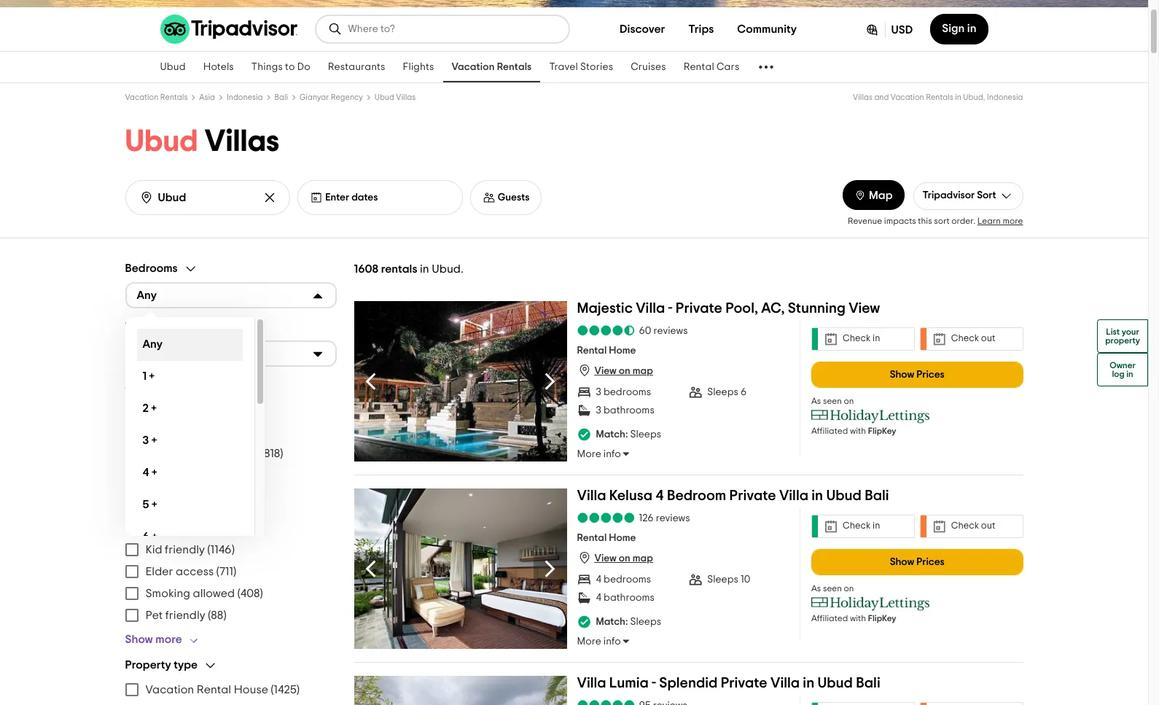 Task type: locate. For each thing, give the bounding box(es) containing it.
3 for 3 +
[[143, 435, 149, 447]]

as for stunning
[[812, 397, 822, 405]]

villa kelusa 4 bedroom private villa in ubud bali , vacation rental in ubud image
[[354, 488, 567, 649]]

2 info from the top
[[604, 637, 621, 647]]

2 affiliated from the top
[[812, 614, 849, 623]]

rental up 4 bedrooms in the bottom right of the page
[[577, 533, 607, 544]]

+
[[149, 371, 155, 382], [151, 403, 157, 414], [151, 435, 157, 447], [152, 467, 157, 479], [152, 499, 157, 511], [152, 531, 157, 543]]

bedrooms up 3 bathrooms
[[604, 387, 652, 398]]

2 as from the top
[[812, 584, 822, 593]]

0 vertical spatial 3
[[596, 387, 602, 398]]

3 group from the top
[[125, 378, 337, 507]]

2 flipkey from the top
[[869, 614, 897, 623]]

villas down flights
[[396, 93, 416, 101]]

1 vertical spatial 3
[[596, 406, 602, 416]]

sort
[[978, 190, 997, 201]]

1 show prices button from the top
[[812, 362, 1024, 388]]

other
[[146, 448, 176, 459]]

indonesia left bali link
[[227, 93, 263, 101]]

1 vertical spatial any button
[[125, 340, 337, 367]]

2 map from the top
[[633, 554, 654, 564]]

0 horizontal spatial rentals
[[160, 93, 188, 101]]

map up 4 bedrooms in the bottom right of the page
[[633, 554, 654, 564]]

vacation rentals link down ubud link
[[125, 93, 188, 101]]

4 down other
[[143, 467, 149, 479]]

community button
[[726, 15, 809, 44]]

view for majestic villa - private pool, ac, stunning view
[[595, 366, 617, 377]]

with for ubud
[[851, 614, 867, 623]]

group
[[125, 262, 337, 553], [125, 320, 337, 367], [125, 378, 337, 507], [125, 518, 337, 647], [125, 658, 337, 705]]

pet friendly (88)
[[146, 610, 227, 621]]

bedrooms
[[604, 387, 652, 398], [604, 575, 652, 585]]

enter dates button
[[298, 180, 463, 215]]

rental home for villa
[[577, 533, 637, 544]]

ubud villas
[[375, 93, 416, 101], [125, 126, 280, 157]]

+ up other
[[151, 435, 157, 447]]

1 vertical spatial search search field
[[158, 191, 252, 205]]

+ for 3 +
[[151, 435, 157, 447]]

private inside 'link'
[[721, 676, 768, 691]]

indonesia right ubud, on the right top of page
[[988, 93, 1024, 101]]

1 more info from the top
[[577, 450, 621, 460]]

rental home down majestic
[[577, 346, 637, 356]]

more for majestic
[[577, 450, 602, 460]]

seen for in
[[824, 584, 843, 593]]

2 vertical spatial view
[[595, 554, 617, 564]]

2 affiliated with flipkey from the top
[[812, 614, 897, 623]]

search search field right search icon
[[158, 191, 252, 205]]

1 show prices from the top
[[891, 370, 945, 380]]

1 vertical spatial -
[[652, 676, 657, 691]]

menu containing internet or wifi (1390)
[[125, 399, 337, 486]]

1 as from the top
[[812, 397, 822, 405]]

1 affiliated with flipkey from the top
[[812, 426, 897, 435]]

1 vertical spatial bali
[[865, 488, 890, 503]]

1 vertical spatial view
[[595, 366, 617, 377]]

sign in
[[943, 23, 977, 34]]

map up 3 bedrooms
[[633, 366, 654, 377]]

property type
[[125, 660, 198, 671]]

group containing bathrooms
[[125, 320, 337, 367]]

more info for majestic
[[577, 450, 621, 460]]

bathrooms for villa
[[604, 406, 655, 416]]

splendid
[[660, 676, 718, 691]]

1 group from the top
[[125, 262, 337, 553]]

search image
[[328, 22, 343, 36]]

1 match: from the top
[[596, 430, 628, 440]]

0 vertical spatial info
[[604, 450, 621, 460]]

vacation rentals left travel
[[452, 62, 532, 72]]

1 vertical spatial seen
[[824, 584, 843, 593]]

tripadvisor
[[923, 190, 976, 201]]

1 vertical spatial as
[[812, 584, 822, 593]]

1 horizontal spatial search search field
[[348, 23, 557, 36]]

dates
[[352, 193, 378, 203]]

10
[[741, 575, 751, 585]]

ubud
[[160, 62, 186, 72], [375, 93, 395, 101], [125, 126, 198, 157], [827, 488, 862, 503], [818, 676, 854, 691]]

more right learn
[[1004, 216, 1024, 225]]

0 vertical spatial affiliated with flipkey
[[812, 426, 897, 435]]

2 holidaylettings.com logo image from the top
[[812, 596, 931, 611]]

2 check out from the top
[[952, 522, 996, 531]]

1 view on map from the top
[[595, 366, 654, 377]]

flipkey for villa kelusa 4 bedroom private villa in ubud bali
[[869, 614, 897, 623]]

show prices for majestic villa - private pool, ac, stunning view
[[891, 370, 945, 380]]

reviews for private
[[654, 326, 688, 336]]

do
[[298, 62, 311, 72]]

1 vertical spatial with
[[851, 614, 867, 623]]

0 horizontal spatial vacation rentals
[[125, 93, 188, 101]]

reviews right 126
[[656, 513, 691, 523]]

things to do
[[252, 62, 311, 72]]

0 vertical spatial bathrooms
[[604, 406, 655, 416]]

2 vertical spatial 3
[[143, 435, 149, 447]]

1 vertical spatial bedrooms
[[604, 575, 652, 585]]

1 home from the top
[[609, 346, 637, 356]]

view on map button
[[577, 363, 654, 378], [577, 551, 654, 566]]

1 vertical spatial check in
[[843, 522, 881, 531]]

1 vertical spatial as seen on
[[812, 584, 855, 593]]

ubud inside villa lumia - splendid private villa in ubud bali 'link'
[[818, 676, 854, 691]]

1 vertical spatial ubud villas
[[125, 126, 280, 157]]

learn more link
[[978, 216, 1024, 225]]

4 bedrooms
[[596, 575, 652, 585]]

vacation
[[452, 62, 495, 72], [125, 93, 159, 101], [891, 93, 925, 101], [146, 684, 194, 696]]

all pools (708)
[[146, 470, 219, 481]]

2 show prices from the top
[[891, 557, 945, 567]]

0 vertical spatial search search field
[[348, 23, 557, 36]]

1608 rentals in ubud.
[[354, 263, 464, 275]]

1 vertical spatial menu
[[125, 539, 337, 626]]

1 vertical spatial prices
[[917, 557, 945, 567]]

126 reviews
[[639, 513, 691, 523]]

sort
[[935, 216, 950, 225]]

2 match: sleeps from the top
[[596, 617, 662, 628]]

2 view on map from the top
[[595, 554, 654, 564]]

+ right 2
[[151, 403, 157, 414]]

3 for 3 bedrooms
[[596, 387, 602, 398]]

in inside owner log in
[[1127, 370, 1134, 378]]

0 vertical spatial affiliated
[[812, 426, 849, 435]]

private
[[676, 301, 723, 316], [730, 488, 777, 503], [721, 676, 768, 691]]

0 vertical spatial map
[[633, 366, 654, 377]]

0 vertical spatial menu
[[125, 399, 337, 486]]

info up the lumia
[[604, 637, 621, 647]]

4 up 126 reviews
[[656, 488, 664, 503]]

vacation down property type
[[146, 684, 194, 696]]

holidaylettings.com logo image for view
[[812, 409, 931, 424]]

menu containing kid friendly (1146)
[[125, 539, 337, 626]]

menu
[[125, 399, 337, 486], [125, 539, 337, 626]]

0 vertical spatial as
[[812, 397, 822, 405]]

2 group from the top
[[125, 320, 337, 367]]

affiliated for stunning
[[812, 426, 849, 435]]

2 vertical spatial private
[[721, 676, 768, 691]]

as seen on
[[812, 397, 855, 405], [812, 584, 855, 593]]

1 horizontal spatial rentals
[[497, 62, 532, 72]]

more up property type
[[156, 634, 182, 645]]

bali link
[[275, 93, 288, 101]]

villa kelusa 4 bedroom private villa in ubud bali link
[[577, 488, 890, 509]]

more down 3 bathrooms
[[577, 450, 602, 460]]

vacation rentals link left travel
[[443, 52, 541, 82]]

2 show prices button from the top
[[812, 549, 1024, 575]]

2 match: from the top
[[596, 617, 628, 628]]

as seen on for stunning
[[812, 397, 855, 405]]

property
[[1106, 336, 1141, 345]]

rentals down ubud link
[[160, 93, 188, 101]]

2 as seen on from the top
[[812, 584, 855, 593]]

1 vertical spatial check out
[[952, 522, 996, 531]]

1 check in from the top
[[843, 334, 881, 344]]

rentals for vacation rentals link to the bottom
[[160, 93, 188, 101]]

0 vertical spatial match: sleeps
[[596, 430, 662, 440]]

3 down 3 bedrooms
[[596, 406, 602, 416]]

view up 4 bedrooms in the bottom right of the page
[[595, 554, 617, 564]]

affiliated with flipkey
[[812, 426, 897, 435], [812, 614, 897, 623]]

match: down 4 bathrooms
[[596, 617, 628, 628]]

more down 4 bathrooms
[[577, 637, 602, 647]]

menu for amenities
[[125, 399, 337, 486]]

match:
[[596, 430, 628, 440], [596, 617, 628, 628]]

1 horizontal spatial more
[[1004, 216, 1024, 225]]

1 vertical spatial flipkey
[[869, 614, 897, 623]]

2 more from the top
[[577, 637, 602, 647]]

2 view on map button from the top
[[577, 551, 654, 566]]

vacation rentals link
[[443, 52, 541, 82], [125, 93, 188, 101]]

reviews right 60
[[654, 326, 688, 336]]

0 vertical spatial show prices button
[[812, 362, 1024, 388]]

trips button
[[677, 15, 726, 44]]

None search field
[[316, 16, 569, 42]]

1 prices from the top
[[917, 370, 945, 380]]

0 vertical spatial out
[[982, 334, 996, 344]]

1 vertical spatial holidaylettings.com logo image
[[812, 596, 931, 611]]

rentals left ubud, on the right top of page
[[927, 93, 954, 101]]

in
[[968, 23, 977, 34], [956, 93, 962, 101], [420, 263, 430, 275], [873, 334, 881, 344], [1127, 370, 1134, 378], [812, 488, 824, 503], [873, 522, 881, 531], [803, 676, 815, 691]]

group containing bedrooms
[[125, 262, 337, 553]]

1 vertical spatial affiliated with flipkey
[[812, 614, 897, 623]]

holidaylettings.com logo image
[[812, 409, 931, 424], [812, 596, 931, 611]]

vacation rentals down ubud link
[[125, 93, 188, 101]]

1 more from the top
[[577, 450, 602, 460]]

view on map button up 3 bedrooms
[[577, 363, 654, 378]]

match: for majestic
[[596, 430, 628, 440]]

home for kelusa
[[609, 533, 637, 544]]

0 vertical spatial view on map
[[595, 366, 654, 377]]

1 horizontal spatial indonesia
[[988, 93, 1024, 101]]

2 friendly from the top
[[165, 610, 206, 621]]

0 vertical spatial prices
[[917, 370, 945, 380]]

1 vertical spatial match:
[[596, 617, 628, 628]]

0 vertical spatial view on map button
[[577, 363, 654, 378]]

2 menu from the top
[[125, 539, 337, 626]]

villas
[[396, 93, 416, 101], [854, 93, 873, 101], [205, 126, 280, 157]]

indonesia link
[[227, 93, 263, 101]]

friendly down smoking at the bottom left of the page
[[165, 610, 206, 621]]

1 vertical spatial more
[[577, 637, 602, 647]]

1 holidaylettings.com logo image from the top
[[812, 409, 931, 424]]

match: sleeps down 4 bathrooms
[[596, 617, 662, 628]]

cruises link
[[622, 52, 675, 82]]

more inside dropdown button
[[156, 634, 182, 645]]

0 vertical spatial check in
[[843, 334, 881, 344]]

1 vertical spatial view on map
[[595, 554, 654, 564]]

view right stunning
[[849, 301, 881, 316]]

0 vertical spatial match:
[[596, 430, 628, 440]]

- right the lumia
[[652, 676, 657, 691]]

6 inside group
[[143, 531, 150, 543]]

rental cars
[[684, 62, 740, 72]]

1 as seen on from the top
[[812, 397, 855, 405]]

3 +
[[143, 435, 157, 447]]

0 vertical spatial more
[[577, 450, 602, 460]]

view on map button for villa
[[577, 551, 654, 566]]

villa inside majestic villa - private pool, ac, stunning view link
[[636, 301, 666, 316]]

search search field up flights
[[348, 23, 557, 36]]

show prices button for villa kelusa 4 bedroom private villa in ubud bali
[[812, 549, 1024, 575]]

elder access (711)
[[146, 566, 236, 577]]

prices
[[917, 370, 945, 380], [917, 557, 945, 567]]

4 group from the top
[[125, 518, 337, 647]]

home
[[609, 346, 637, 356], [609, 533, 637, 544]]

1608
[[354, 263, 379, 275]]

1 vertical spatial friendly
[[165, 610, 206, 621]]

0 vertical spatial ubud villas
[[375, 93, 416, 101]]

0 vertical spatial with
[[851, 426, 867, 435]]

3 up 3 bathrooms
[[596, 387, 602, 398]]

more info for villa
[[577, 637, 621, 647]]

bathrooms
[[604, 406, 655, 416], [604, 593, 655, 603]]

5 group from the top
[[125, 658, 337, 705]]

0 vertical spatial 6
[[741, 387, 747, 398]]

1 info from the top
[[604, 450, 621, 460]]

0 vertical spatial seen
[[824, 397, 843, 405]]

126
[[639, 513, 654, 523]]

0 vertical spatial as seen on
[[812, 397, 855, 405]]

view on map up 3 bedrooms
[[595, 366, 654, 377]]

view up 3 bedrooms
[[595, 366, 617, 377]]

any up 1 +
[[137, 348, 157, 360]]

0 horizontal spatial indonesia
[[227, 93, 263, 101]]

0 vertical spatial flipkey
[[869, 426, 897, 435]]

+ up kid
[[152, 531, 157, 543]]

1 out from the top
[[982, 334, 996, 344]]

search search field for search image
[[348, 23, 557, 36]]

home up 4 bedrooms in the bottom right of the page
[[609, 533, 637, 544]]

majestic
[[577, 301, 633, 316]]

4 for 4 bathrooms
[[596, 593, 602, 603]]

1 with from the top
[[851, 426, 867, 435]]

more info up the lumia
[[577, 637, 621, 647]]

0 horizontal spatial search search field
[[158, 191, 252, 205]]

any for first any popup button from the bottom of the page
[[137, 348, 157, 360]]

and
[[875, 93, 890, 101]]

property
[[125, 660, 171, 671]]

conditioning
[[163, 426, 232, 437]]

any
[[137, 290, 157, 301], [143, 339, 163, 350], [137, 348, 157, 360]]

private right splendid
[[721, 676, 768, 691]]

0 vertical spatial -
[[669, 301, 673, 316]]

1 any button from the top
[[125, 282, 337, 308]]

1 vertical spatial info
[[604, 637, 621, 647]]

(1271)
[[235, 426, 261, 437]]

more
[[577, 450, 602, 460], [577, 637, 602, 647]]

2 seen from the top
[[824, 584, 843, 593]]

friendly for kid
[[165, 544, 205, 556]]

1 view on map button from the top
[[577, 363, 654, 378]]

group containing suitability
[[125, 518, 337, 647]]

view on map
[[595, 366, 654, 377], [595, 554, 654, 564]]

1 vertical spatial 6
[[143, 531, 150, 543]]

show
[[891, 370, 915, 380], [125, 494, 153, 505], [891, 557, 915, 567], [125, 634, 153, 645]]

travel stories
[[550, 62, 614, 72]]

+ right 1
[[149, 371, 155, 382]]

match: down 3 bathrooms
[[596, 430, 628, 440]]

0 horizontal spatial vacation rentals link
[[125, 93, 188, 101]]

show inside dropdown button
[[125, 634, 153, 645]]

2 rental home from the top
[[577, 533, 637, 544]]

bali
[[275, 93, 288, 101], [865, 488, 890, 503], [857, 676, 881, 691]]

2 out from the top
[[982, 522, 996, 531]]

villas down indonesia link
[[205, 126, 280, 157]]

majestic villa - private pool, ac, stunning view, vacation rental in ubud image
[[354, 301, 567, 461]]

1 vertical spatial rental home
[[577, 533, 637, 544]]

bedrooms for kelusa
[[604, 575, 652, 585]]

rental home for majestic
[[577, 346, 637, 356]]

air
[[146, 426, 160, 437]]

more for villa
[[577, 637, 602, 647]]

0 horizontal spatial -
[[652, 676, 657, 691]]

allowed
[[193, 588, 235, 599]]

0 vertical spatial vacation rentals link
[[443, 52, 541, 82]]

view on map for kelusa
[[595, 554, 654, 564]]

vacation inside vacation rental house (1425) menu
[[146, 684, 194, 696]]

order.
[[952, 216, 976, 225]]

villas left and
[[854, 93, 873, 101]]

check in
[[843, 334, 881, 344], [843, 522, 881, 531]]

0 vertical spatial any button
[[125, 282, 337, 308]]

0 vertical spatial reviews
[[654, 326, 688, 336]]

1 affiliated from the top
[[812, 426, 849, 435]]

1 vertical spatial more info
[[577, 637, 621, 647]]

0 vertical spatial friendly
[[165, 544, 205, 556]]

1 vertical spatial show prices
[[891, 557, 945, 567]]

0 vertical spatial bedrooms
[[604, 387, 652, 398]]

1 friendly from the top
[[165, 544, 205, 556]]

view on map for villa
[[595, 366, 654, 377]]

show prices for villa kelusa 4 bedroom private villa in ubud bali
[[891, 557, 945, 567]]

view on map button up 4 bedrooms in the bottom right of the page
[[577, 551, 654, 566]]

3 bedrooms
[[596, 387, 652, 398]]

rental home up 4 bedrooms in the bottom right of the page
[[577, 533, 637, 544]]

0 horizontal spatial 6
[[143, 531, 150, 543]]

map
[[633, 366, 654, 377], [633, 554, 654, 564]]

0 horizontal spatial more
[[156, 634, 182, 645]]

1 check out from the top
[[952, 334, 996, 344]]

1 menu from the top
[[125, 399, 337, 486]]

1 match: sleeps from the top
[[596, 430, 662, 440]]

match: sleeps down 3 bathrooms
[[596, 430, 662, 440]]

1 rental home from the top
[[577, 346, 637, 356]]

show all button
[[125, 492, 168, 507]]

rental left house
[[197, 684, 231, 696]]

1 vertical spatial more
[[156, 634, 182, 645]]

bali inside 'link'
[[857, 676, 881, 691]]

friendly
[[165, 544, 205, 556], [165, 610, 206, 621]]

4 +
[[143, 467, 157, 479]]

ubud villas down asia
[[125, 126, 280, 157]]

1 vertical spatial affiliated
[[812, 614, 849, 623]]

4 inside group
[[143, 467, 149, 479]]

2 check in from the top
[[843, 522, 881, 531]]

menu for suitability
[[125, 539, 337, 626]]

list
[[1107, 327, 1121, 336]]

1 vertical spatial out
[[982, 522, 996, 531]]

60 reviews
[[639, 326, 688, 336]]

1 vertical spatial vacation rentals link
[[125, 93, 188, 101]]

private up 60 reviews
[[676, 301, 723, 316]]

0 vertical spatial check out
[[952, 334, 996, 344]]

+ for 5 +
[[152, 499, 157, 511]]

1 horizontal spatial -
[[669, 301, 673, 316]]

seen for stunning
[[824, 397, 843, 405]]

home for villa
[[609, 346, 637, 356]]

rental
[[684, 62, 715, 72], [577, 346, 607, 356], [577, 533, 607, 544], [197, 684, 231, 696]]

bathrooms down 4 bedrooms in the bottom right of the page
[[604, 593, 655, 603]]

0 vertical spatial view
[[849, 301, 881, 316]]

1 flipkey from the top
[[869, 426, 897, 435]]

home up 3 bedrooms
[[609, 346, 637, 356]]

1 vertical spatial map
[[633, 554, 654, 564]]

+ right 5
[[152, 499, 157, 511]]

0 vertical spatial vacation rentals
[[452, 62, 532, 72]]

- inside 'link'
[[652, 676, 657, 691]]

- up 60 reviews
[[669, 301, 673, 316]]

reviews for bedroom
[[656, 513, 691, 523]]

1 vertical spatial private
[[730, 488, 777, 503]]

- for splendid
[[652, 676, 657, 691]]

more
[[1004, 216, 1024, 225], [156, 634, 182, 645]]

0 vertical spatial more info
[[577, 450, 621, 460]]

2 prices from the top
[[917, 557, 945, 567]]

check
[[843, 334, 871, 344], [952, 334, 980, 344], [843, 522, 871, 531], [952, 522, 980, 531]]

search search field for search icon
[[158, 191, 252, 205]]

0 vertical spatial show prices
[[891, 370, 945, 380]]

1 vertical spatial bathrooms
[[604, 593, 655, 603]]

1 vertical spatial view on map button
[[577, 551, 654, 566]]

info for majestic
[[604, 450, 621, 460]]

2 with from the top
[[851, 614, 867, 623]]

this
[[919, 216, 933, 225]]

2 more info from the top
[[577, 637, 621, 647]]

friendly up elder access (711) at the bottom
[[165, 544, 205, 556]]

rentals left travel
[[497, 62, 532, 72]]

indonesia
[[227, 93, 263, 101], [988, 93, 1024, 101]]

view on map up 4 bedrooms in the bottom right of the page
[[595, 554, 654, 564]]

3 up other
[[143, 435, 149, 447]]

suitability
[[125, 519, 178, 531]]

list box
[[125, 317, 265, 553]]

Search search field
[[348, 23, 557, 36], [158, 191, 252, 205]]

private right bedroom
[[730, 488, 777, 503]]

bedrooms up 4 bathrooms
[[604, 575, 652, 585]]

asia
[[199, 93, 215, 101]]

any down bedrooms
[[137, 290, 157, 301]]

0 vertical spatial rental home
[[577, 346, 637, 356]]

1 horizontal spatial vacation rentals
[[452, 62, 532, 72]]

list box containing any
[[125, 317, 265, 553]]

1 vertical spatial home
[[609, 533, 637, 544]]

hotels
[[203, 62, 234, 72]]

1 vertical spatial reviews
[[656, 513, 691, 523]]

4 up 4 bathrooms
[[596, 575, 602, 585]]

group containing property type
[[125, 658, 337, 705]]

2 home from the top
[[609, 533, 637, 544]]

ubud villas down flights
[[375, 93, 416, 101]]

- for private
[[669, 301, 673, 316]]

+ down other
[[152, 467, 157, 479]]

check in for view
[[843, 334, 881, 344]]

bathrooms down 3 bedrooms
[[604, 406, 655, 416]]

any button
[[125, 282, 337, 308], [125, 340, 337, 367]]

sign in link
[[931, 14, 989, 45]]

1 seen from the top
[[824, 397, 843, 405]]

more info down 3 bathrooms
[[577, 450, 621, 460]]

info up kelusa
[[604, 450, 621, 460]]

1 map from the top
[[633, 366, 654, 377]]

out for majestic villa - private pool, ac, stunning view
[[982, 334, 996, 344]]

4 down 4 bedrooms in the bottom right of the page
[[596, 593, 602, 603]]



Task type: vqa. For each thing, say whether or not it's contained in the screenshot.
Other outdoor space (818)
yes



Task type: describe. For each thing, give the bounding box(es) containing it.
flipkey for majestic villa - private pool, ac, stunning view
[[869, 426, 897, 435]]

1 horizontal spatial villas
[[396, 93, 416, 101]]

(408)
[[238, 588, 263, 599]]

pools
[[161, 470, 191, 481]]

vacation right flights
[[452, 62, 495, 72]]

villa lumia - splendid private villa in ubud bali
[[577, 676, 881, 691]]

internet or wifi (1390)
[[146, 404, 256, 416]]

ubud inside ubud link
[[160, 62, 186, 72]]

asia link
[[199, 93, 215, 101]]

+ for 4 +
[[152, 467, 157, 479]]

flights link
[[394, 52, 443, 82]]

bali for villa kelusa 4 bedroom private villa in ubud bali
[[865, 488, 890, 503]]

any for 2nd any popup button from the bottom
[[137, 290, 157, 301]]

rental left 'cars'
[[684, 62, 715, 72]]

5 +
[[143, 499, 157, 511]]

+ for 1 +
[[149, 371, 155, 382]]

view on map button for majestic
[[577, 363, 654, 378]]

check out for majestic villa - private pool, ac, stunning view
[[952, 334, 996, 344]]

villa lumia - splendid private villa in ubud bali, vacation rental in ubud image
[[354, 676, 567, 705]]

(1390)
[[226, 404, 256, 416]]

rental cars link
[[675, 52, 749, 82]]

majestic villa - private pool, ac, stunning view link
[[577, 301, 881, 321]]

all
[[146, 470, 159, 481]]

sleeps 6
[[708, 387, 747, 398]]

check in for ubud
[[843, 522, 881, 531]]

internet
[[146, 404, 187, 416]]

(1146)
[[208, 544, 235, 556]]

match: sleeps for villa
[[596, 430, 662, 440]]

things to do link
[[243, 52, 319, 82]]

log
[[1113, 370, 1125, 378]]

0 horizontal spatial ubud villas
[[125, 126, 280, 157]]

impacts
[[885, 216, 917, 225]]

rental down majestic
[[577, 346, 607, 356]]

friendly for pet
[[165, 610, 206, 621]]

travel stories link
[[541, 52, 622, 82]]

6 +
[[143, 531, 157, 543]]

list your property
[[1106, 327, 1141, 345]]

bali for villa lumia - splendid private villa in ubud bali
[[857, 676, 881, 691]]

affiliated with flipkey for ubud
[[812, 614, 897, 623]]

or
[[190, 404, 201, 416]]

4 for 4 bedrooms
[[596, 575, 602, 585]]

amenities
[[125, 379, 177, 391]]

cars
[[717, 62, 740, 72]]

4 bathrooms
[[596, 593, 655, 603]]

2 indonesia from the left
[[988, 93, 1024, 101]]

bedroom
[[667, 488, 727, 503]]

sleeps 10
[[708, 575, 751, 585]]

pet
[[146, 610, 163, 621]]

owner log in
[[1111, 361, 1137, 378]]

tripadvisor sort button
[[914, 182, 1024, 210]]

ubud villas link
[[375, 93, 416, 101]]

all
[[156, 494, 168, 505]]

1 horizontal spatial ubud villas
[[375, 93, 416, 101]]

rentals for right vacation rentals link
[[497, 62, 532, 72]]

owner
[[1111, 361, 1137, 370]]

0 vertical spatial more
[[1004, 216, 1024, 225]]

owner log in button
[[1098, 353, 1149, 386]]

1 horizontal spatial 6
[[741, 387, 747, 398]]

elder
[[146, 566, 173, 577]]

+ for 6 +
[[152, 531, 157, 543]]

map for kelusa
[[633, 554, 654, 564]]

type
[[174, 660, 198, 671]]

info for villa
[[604, 637, 621, 647]]

4 for 4 +
[[143, 467, 149, 479]]

usd
[[892, 24, 914, 36]]

match: sleeps for kelusa
[[596, 617, 662, 628]]

private for splendid
[[721, 676, 768, 691]]

prices for villa kelusa 4 bedroom private villa in ubud bali
[[917, 557, 945, 567]]

rental inside menu
[[197, 684, 231, 696]]

1 indonesia from the left
[[227, 93, 263, 101]]

stunning
[[788, 301, 846, 316]]

things
[[252, 62, 283, 72]]

match: for villa
[[596, 617, 628, 628]]

ubud link
[[151, 52, 195, 82]]

0 vertical spatial private
[[676, 301, 723, 316]]

gianyar regency link
[[300, 93, 363, 101]]

group containing amenities
[[125, 378, 337, 507]]

(818)
[[261, 448, 283, 459]]

smoking allowed (408)
[[146, 588, 263, 599]]

vacation rental house (1425) menu
[[125, 679, 337, 705]]

2
[[143, 403, 149, 414]]

house
[[234, 684, 268, 696]]

tripadvisor image
[[160, 15, 297, 44]]

2 horizontal spatial rentals
[[927, 93, 954, 101]]

map for villa
[[633, 366, 654, 377]]

cruises
[[631, 62, 667, 72]]

rentals
[[381, 263, 418, 275]]

3 for 3 bathrooms
[[596, 406, 602, 416]]

clear image
[[263, 190, 277, 205]]

vacation down ubud link
[[125, 93, 159, 101]]

5
[[143, 499, 149, 511]]

show more
[[125, 634, 182, 645]]

with for view
[[851, 426, 867, 435]]

ubud.
[[432, 263, 464, 275]]

advertisement region
[[0, 0, 1149, 7]]

2 horizontal spatial villas
[[854, 93, 873, 101]]

as for in
[[812, 584, 822, 593]]

flights
[[403, 62, 434, 72]]

view for villa kelusa 4 bedroom private villa in ubud bali
[[595, 554, 617, 564]]

bedrooms for villa
[[604, 387, 652, 398]]

learn
[[978, 216, 1002, 225]]

enter dates
[[326, 193, 378, 203]]

holidaylettings.com logo image for ubud
[[812, 596, 931, 611]]

out for villa kelusa 4 bedroom private villa in ubud bali
[[982, 522, 996, 531]]

check out for villa kelusa 4 bedroom private villa in ubud bali
[[952, 522, 996, 531]]

(711)
[[216, 566, 236, 577]]

2 any button from the top
[[125, 340, 337, 367]]

in inside 'link'
[[803, 676, 815, 691]]

to
[[285, 62, 295, 72]]

ac,
[[762, 301, 785, 316]]

lumia
[[610, 676, 649, 691]]

ubud inside villa kelusa 4 bedroom private villa in ubud bali link
[[827, 488, 862, 503]]

air conditioning (1271)
[[146, 426, 261, 437]]

pool,
[[726, 301, 759, 316]]

1
[[143, 371, 147, 382]]

show more button
[[125, 632, 206, 647]]

1 +
[[143, 371, 155, 382]]

revenue
[[849, 216, 883, 225]]

search image
[[139, 190, 154, 205]]

guests
[[498, 193, 530, 203]]

your
[[1123, 327, 1140, 336]]

bathrooms for kelusa
[[604, 593, 655, 603]]

show prices button for majestic villa - private pool, ac, stunning view
[[812, 362, 1024, 388]]

kid friendly (1146)
[[146, 544, 235, 556]]

list box inside group
[[125, 317, 265, 553]]

(1425)
[[271, 684, 300, 696]]

access
[[176, 566, 214, 577]]

affiliated with flipkey for view
[[812, 426, 897, 435]]

as seen on for in
[[812, 584, 855, 593]]

private for bedroom
[[730, 488, 777, 503]]

usd button
[[853, 14, 925, 45]]

vacation rental house (1425)
[[146, 684, 300, 696]]

+ for 2 +
[[151, 403, 157, 414]]

60
[[639, 326, 652, 336]]

wifi
[[204, 404, 223, 416]]

1 vertical spatial vacation rentals
[[125, 93, 188, 101]]

guests button
[[470, 180, 542, 215]]

ubud,
[[964, 93, 986, 101]]

restaurants link
[[319, 52, 394, 82]]

0 vertical spatial bali
[[275, 93, 288, 101]]

affiliated for in
[[812, 614, 849, 623]]

other outdoor space (818)
[[146, 448, 283, 459]]

map
[[870, 189, 893, 201]]

show all
[[125, 494, 168, 505]]

(708)
[[193, 470, 219, 481]]

0 horizontal spatial villas
[[205, 126, 280, 157]]

prices for majestic villa - private pool, ac, stunning view
[[917, 370, 945, 380]]

any down bathrooms
[[143, 339, 163, 350]]

1 horizontal spatial vacation rentals link
[[443, 52, 541, 82]]

villa lumia - splendid private villa in ubud bali link
[[577, 676, 881, 696]]

vacation right and
[[891, 93, 925, 101]]



